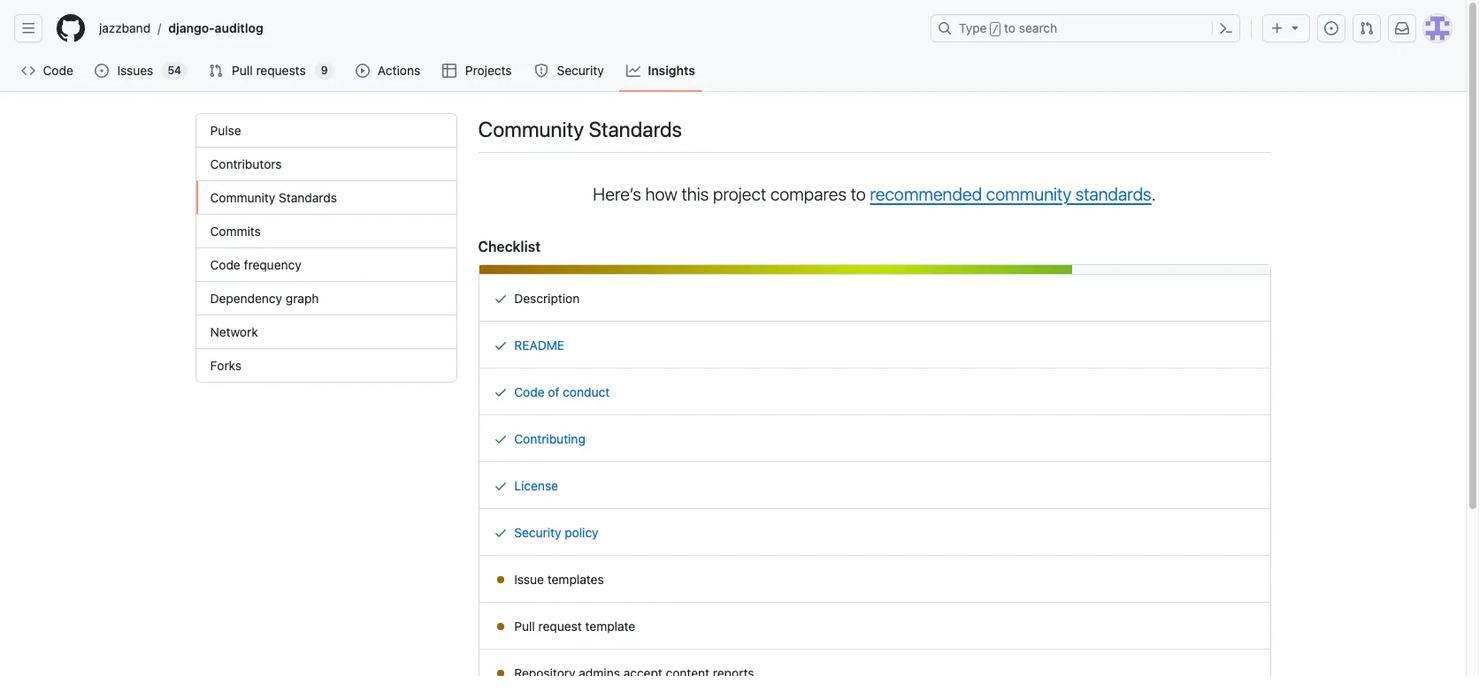 Task type: describe. For each thing, give the bounding box(es) containing it.
/ for jazzband
[[158, 21, 161, 36]]

git pull request image
[[209, 64, 223, 78]]

jazzband link
[[92, 14, 158, 42]]

standards
[[1076, 184, 1152, 204]]

list containing jazzband
[[92, 14, 920, 42]]

pulse link
[[196, 114, 456, 148]]

graph
[[286, 291, 319, 306]]

added image for security policy
[[493, 527, 507, 541]]

added image for contributing
[[493, 433, 507, 447]]

security for security policy
[[514, 526, 561, 541]]

readme link
[[514, 338, 565, 353]]

security for security
[[557, 63, 604, 78]]

django-auditlog link
[[161, 14, 270, 42]]

this
[[682, 184, 709, 204]]

pulse
[[210, 123, 241, 138]]

issues
[[117, 63, 153, 78]]

forks link
[[196, 350, 456, 382]]

django-
[[168, 20, 215, 35]]

commits link
[[196, 215, 456, 249]]

jazzband / django-auditlog
[[99, 20, 263, 36]]

1 added image from the top
[[493, 292, 507, 306]]

command palette image
[[1219, 21, 1234, 35]]

shield image
[[534, 64, 549, 78]]

projects
[[465, 63, 512, 78]]

type
[[959, 20, 987, 35]]

contributors
[[210, 157, 282, 172]]

homepage image
[[57, 14, 85, 42]]

insights
[[648, 63, 695, 78]]

type / to search
[[959, 20, 1058, 35]]

pull request template
[[511, 619, 636, 634]]

added image for code of conduct
[[493, 386, 507, 400]]

dependency
[[210, 291, 282, 306]]

not added yet image for issue templates
[[493, 573, 507, 588]]

0 vertical spatial community
[[478, 117, 584, 142]]

git pull request image
[[1360, 21, 1374, 35]]

pull for pull requests
[[232, 63, 253, 78]]

readme
[[514, 338, 565, 353]]

added image for readme
[[493, 339, 507, 353]]

commits
[[210, 224, 261, 239]]

network
[[210, 325, 258, 340]]

code of conduct
[[514, 385, 610, 400]]

projects link
[[436, 58, 520, 84]]

notifications image
[[1395, 21, 1410, 35]]

table image
[[443, 64, 457, 78]]

templates
[[548, 573, 604, 588]]

plus image
[[1271, 21, 1285, 35]]

code for code frequency
[[210, 258, 241, 273]]

not added yet image
[[493, 667, 507, 677]]

recommended
[[870, 184, 982, 204]]

standards inside insights element
[[279, 190, 337, 205]]

/ for type
[[993, 23, 999, 35]]



Task type: vqa. For each thing, say whether or not it's contained in the screenshot.
your within the None of your dependencies can be sponsored You don't directly depend on any repositories in the Cargo ecosystem whose maintainers can be sponsored.
no



Task type: locate. For each thing, give the bounding box(es) containing it.
community standards inside insights element
[[210, 190, 337, 205]]

code down commits
[[210, 258, 241, 273]]

security policy
[[514, 526, 599, 541]]

community down contributors at the top of the page
[[210, 190, 275, 205]]

code inside code link
[[43, 63, 73, 78]]

code right code image
[[43, 63, 73, 78]]

pull
[[232, 63, 253, 78], [514, 619, 535, 634]]

1 vertical spatial community standards
[[210, 190, 337, 205]]

/ inside type / to search
[[993, 23, 999, 35]]

actions link
[[348, 58, 429, 84]]

here's
[[593, 184, 641, 204]]

dependency graph link
[[196, 282, 456, 316]]

pull right git pull request image
[[232, 63, 253, 78]]

project
[[713, 184, 767, 204]]

1 vertical spatial security
[[514, 526, 561, 541]]

6 added image from the top
[[493, 527, 507, 541]]

insights element
[[195, 113, 457, 383]]

contributing
[[514, 432, 586, 447]]

/
[[158, 21, 161, 36], [993, 23, 999, 35]]

frequency
[[244, 258, 301, 273]]

4 added image from the top
[[493, 433, 507, 447]]

community down shield image
[[478, 117, 584, 142]]

/ right type
[[993, 23, 999, 35]]

0 horizontal spatial standards
[[279, 190, 337, 205]]

community standards link
[[196, 181, 456, 215]]

compares
[[771, 184, 847, 204]]

to
[[1004, 20, 1016, 35], [851, 184, 866, 204]]

5 added image from the top
[[493, 480, 507, 494]]

0 vertical spatial pull
[[232, 63, 253, 78]]

9
[[321, 64, 328, 77]]

security inside "link"
[[557, 63, 604, 78]]

jazzband
[[99, 20, 151, 35]]

search
[[1019, 20, 1058, 35]]

1 vertical spatial not added yet image
[[493, 620, 507, 634]]

how
[[646, 184, 678, 204]]

play image
[[355, 64, 370, 78]]

added image left license link
[[493, 480, 507, 494]]

1 horizontal spatial to
[[1004, 20, 1016, 35]]

community standards down security "link"
[[478, 117, 682, 142]]

security left the policy
[[514, 526, 561, 541]]

of
[[548, 385, 560, 400]]

pull left request
[[514, 619, 535, 634]]

contributing link
[[514, 432, 586, 447]]

added image left of
[[493, 386, 507, 400]]

0 vertical spatial community standards
[[478, 117, 682, 142]]

1 not added yet image from the top
[[493, 573, 507, 588]]

actions
[[378, 63, 420, 78]]

code frequency
[[210, 258, 301, 273]]

security link
[[527, 58, 613, 84]]

standards down contributors link
[[279, 190, 337, 205]]

0 vertical spatial not added yet image
[[493, 573, 507, 588]]

0 vertical spatial security
[[557, 63, 604, 78]]

issue opened image
[[1325, 21, 1339, 35]]

security policy link
[[514, 526, 599, 541]]

code link
[[14, 58, 81, 84]]

community standards down contributors at the top of the page
[[210, 190, 337, 205]]

not added yet image
[[493, 573, 507, 588], [493, 620, 507, 634]]

network link
[[196, 316, 456, 350]]

1 horizontal spatial /
[[993, 23, 999, 35]]

1 vertical spatial pull
[[514, 619, 535, 634]]

code frequency link
[[196, 249, 456, 282]]

issue opened image
[[95, 64, 109, 78]]

1 horizontal spatial community
[[478, 117, 584, 142]]

template
[[585, 619, 636, 634]]

added image left contributing link
[[493, 433, 507, 447]]

security right shield image
[[557, 63, 604, 78]]

code left of
[[514, 385, 545, 400]]

/ inside jazzband / django-auditlog
[[158, 21, 161, 36]]

requests
[[256, 63, 306, 78]]

code for code
[[43, 63, 73, 78]]

0 horizontal spatial code
[[43, 63, 73, 78]]

0 horizontal spatial community
[[210, 190, 275, 205]]

1 vertical spatial to
[[851, 184, 866, 204]]

0 horizontal spatial /
[[158, 21, 161, 36]]

54
[[168, 64, 181, 77]]

1 horizontal spatial pull
[[514, 619, 535, 634]]

auditlog
[[215, 20, 263, 35]]

code image
[[21, 64, 35, 78]]

0 horizontal spatial to
[[851, 184, 866, 204]]

0 vertical spatial standards
[[589, 117, 682, 142]]

request
[[539, 619, 582, 634]]

2 not added yet image from the top
[[493, 620, 507, 634]]

1 horizontal spatial standards
[[589, 117, 682, 142]]

license
[[514, 479, 558, 494]]

1 vertical spatial community
[[210, 190, 275, 205]]

issue templates
[[511, 573, 604, 588]]

standards
[[589, 117, 682, 142], [279, 190, 337, 205]]

graph image
[[627, 64, 641, 78]]

2 added image from the top
[[493, 339, 507, 353]]

/ left "django-"
[[158, 21, 161, 36]]

not added yet image for pull request template
[[493, 620, 507, 634]]

pull for pull request template
[[514, 619, 535, 634]]

added image left security policy
[[493, 527, 507, 541]]

code inside code frequency link
[[210, 258, 241, 273]]

issue
[[514, 573, 544, 588]]

1 horizontal spatial code
[[210, 258, 241, 273]]

recommended community standards link
[[870, 184, 1152, 204]]

added image for license
[[493, 480, 507, 494]]

3 added image from the top
[[493, 386, 507, 400]]

0 vertical spatial code
[[43, 63, 73, 78]]

code
[[43, 63, 73, 78], [210, 258, 241, 273], [514, 385, 545, 400]]

.
[[1152, 184, 1156, 204]]

to left search
[[1004, 20, 1016, 35]]

to right compares
[[851, 184, 866, 204]]

description
[[511, 291, 580, 306]]

not added yet image left issue
[[493, 573, 507, 588]]

0 horizontal spatial community standards
[[210, 190, 337, 205]]

triangle down image
[[1288, 20, 1303, 35]]

security
[[557, 63, 604, 78], [514, 526, 561, 541]]

policy
[[565, 526, 599, 541]]

community standards
[[478, 117, 682, 142], [210, 190, 337, 205]]

contributors link
[[196, 148, 456, 181]]

pull requests
[[232, 63, 306, 78]]

code for code of conduct
[[514, 385, 545, 400]]

insights link
[[620, 58, 703, 84]]

0 horizontal spatial pull
[[232, 63, 253, 78]]

license link
[[514, 479, 558, 494]]

1 vertical spatial code
[[210, 258, 241, 273]]

not added yet image up not added yet icon
[[493, 620, 507, 634]]

0 vertical spatial to
[[1004, 20, 1016, 35]]

community inside insights element
[[210, 190, 275, 205]]

2 vertical spatial code
[[514, 385, 545, 400]]

added image
[[493, 292, 507, 306], [493, 339, 507, 353], [493, 386, 507, 400], [493, 433, 507, 447], [493, 480, 507, 494], [493, 527, 507, 541]]

community
[[986, 184, 1072, 204]]

here's how this project compares to recommended community standards .
[[593, 184, 1156, 204]]

code of conduct link
[[514, 385, 610, 400]]

added image left description
[[493, 292, 507, 306]]

2 horizontal spatial code
[[514, 385, 545, 400]]

list
[[92, 14, 920, 42]]

checklist
[[478, 239, 541, 255]]

added image left readme link at left
[[493, 339, 507, 353]]

conduct
[[563, 385, 610, 400]]

1 vertical spatial standards
[[279, 190, 337, 205]]

dependency graph
[[210, 291, 319, 306]]

forks
[[210, 358, 242, 373]]

standards down graph icon
[[589, 117, 682, 142]]

community
[[478, 117, 584, 142], [210, 190, 275, 205]]

1 horizontal spatial community standards
[[478, 117, 682, 142]]



